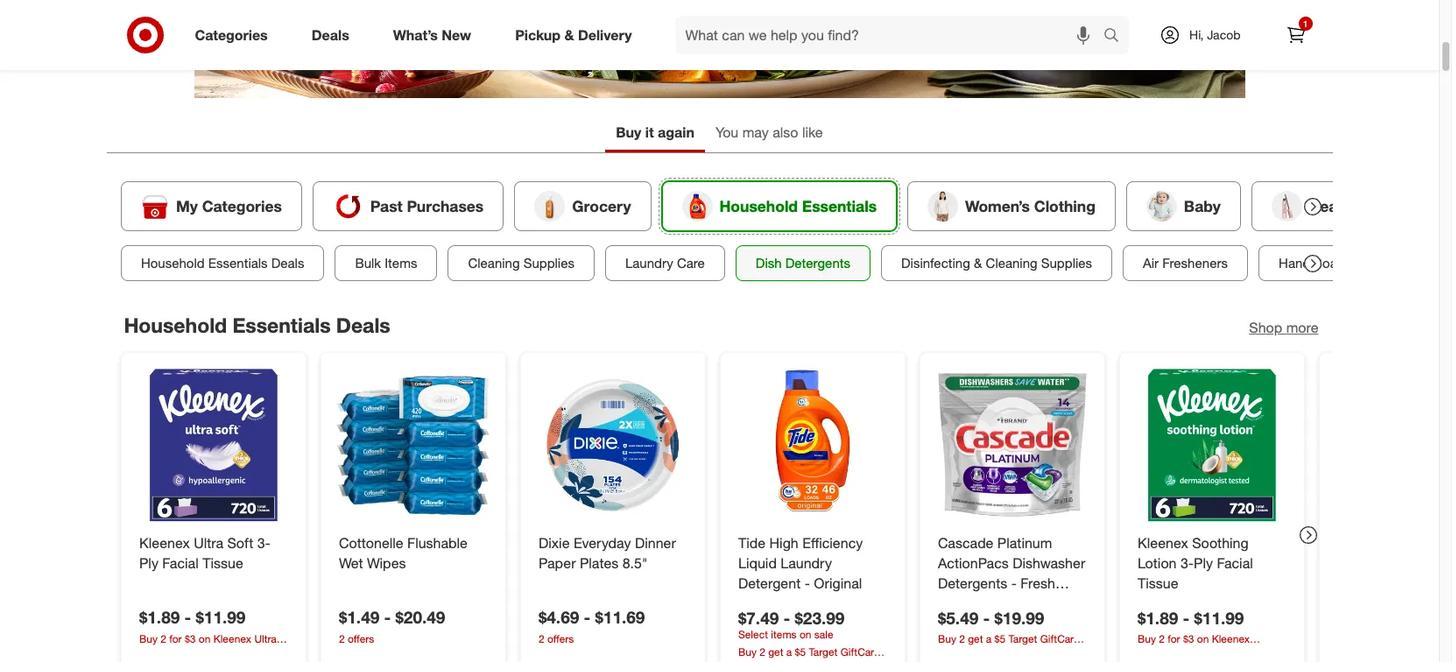 Task type: describe. For each thing, give the bounding box(es) containing it.
dish
[[755, 257, 781, 274]]

- down kleenex ultra soft 3- ply facial tissue
[[184, 609, 191, 629]]

hi, jacob
[[1189, 27, 1241, 42]]

kleenex for kleenex soothing lotion 3-ply facial tissue
[[1137, 537, 1188, 554]]

kleenex ultra soft 3- ply facial tissue
[[139, 537, 270, 574]]

air fresheners
[[1143, 257, 1228, 274]]

tide high efficiency liquid laundry detergent - original link
[[738, 536, 887, 596]]

2 vertical spatial essentials
[[232, 315, 331, 340]]

2 for $4.69 - $11.69
[[538, 634, 544, 648]]

on
[[799, 631, 811, 644]]

paper
[[538, 557, 575, 574]]

$11.99 for kleenex ultra soft 3- ply facial tissue
[[195, 609, 245, 629]]

1 vertical spatial household essentials deals
[[124, 315, 390, 340]]

everyday
[[573, 537, 631, 554]]

tissue for soft
[[202, 557, 243, 574]]

$5.49
[[938, 610, 978, 630]]

- inside $4.69 - $11.69 2 offers
[[583, 609, 590, 629]]

dish up for less image
[[194, 0, 1245, 101]]

$4.69
[[538, 609, 579, 629]]

2 vertical spatial household
[[124, 315, 227, 340]]

past
[[370, 199, 402, 218]]

actionpacs
[[938, 557, 1008, 574]]

cottonelle flushable wet wipes link
[[339, 536, 487, 576]]

like
[[802, 126, 823, 144]]

beauty
[[1309, 199, 1360, 218]]

lotion
[[1137, 557, 1176, 574]]

& for disinfecting
[[973, 257, 982, 274]]

dish detergents
[[755, 257, 850, 274]]

- inside 'cascade platinum actionpacs dishwasher detergents - fresh scent'
[[1011, 577, 1016, 594]]

also
[[773, 126, 798, 144]]

cleaning supplies
[[468, 257, 574, 274]]

1 vertical spatial essentials
[[208, 257, 267, 274]]

- down kleenex soothing lotion 3-ply facial tissue
[[1182, 610, 1189, 630]]

what's new
[[393, 26, 471, 43]]

buy it again link
[[605, 118, 705, 155]]

offers for $1.49
[[347, 634, 374, 648]]

household essentials button
[[661, 184, 897, 234]]

purchases
[[406, 199, 483, 218]]

$20.49
[[395, 609, 445, 629]]

0 vertical spatial deals
[[312, 26, 349, 43]]

air
[[1143, 257, 1158, 274]]

disinfecting & cleaning supplies button
[[881, 248, 1112, 284]]

- right $5.49
[[983, 610, 990, 630]]

more
[[1286, 321, 1319, 339]]

detergents inside 'cascade platinum actionpacs dishwasher detergents - fresh scent'
[[938, 577, 1007, 594]]

soap
[[1314, 257, 1345, 274]]

2 vertical spatial deals
[[336, 315, 390, 340]]

you
[[716, 126, 739, 144]]

cascade platinum actionpacs dishwasher detergents - fresh scent
[[938, 537, 1085, 614]]

disinfecting
[[901, 257, 970, 274]]

soft
[[227, 537, 253, 554]]

disinfecting & cleaning supplies
[[901, 257, 1092, 274]]

grocery button
[[514, 184, 651, 234]]

$4.69 - $11.69 2 offers
[[538, 609, 645, 648]]

grocery
[[572, 199, 631, 218]]

deals inside button
[[271, 257, 304, 274]]

platinum
[[997, 537, 1052, 554]]

facial for ultra
[[162, 557, 198, 574]]

$23.99
[[794, 610, 844, 630]]

baby
[[1184, 199, 1220, 218]]

tide high efficiency liquid laundry detergent - original
[[738, 537, 863, 594]]

wet
[[339, 557, 363, 574]]

$11.69
[[595, 609, 645, 629]]

what's
[[393, 26, 438, 43]]

it
[[645, 126, 654, 144]]

women's clothing
[[965, 199, 1095, 218]]

high
[[769, 537, 798, 554]]

1
[[1303, 18, 1308, 29]]

2 for $1.49 - $20.49
[[339, 634, 344, 648]]

hand soap & sanitizers button
[[1258, 248, 1437, 284]]

buy it again
[[616, 126, 694, 144]]

supplies inside button
[[1041, 257, 1092, 274]]

$1.89 - $11.99 for soft
[[139, 609, 245, 629]]

0 vertical spatial essentials
[[802, 199, 876, 218]]

cottonelle
[[339, 537, 403, 554]]

categories link
[[180, 16, 290, 54]]

fresh
[[1020, 577, 1055, 594]]

$5.49 - $19.99
[[938, 610, 1044, 630]]

facial for soothing
[[1216, 557, 1253, 574]]

delivery
[[578, 26, 632, 43]]

$1.49
[[339, 609, 379, 629]]

cascade
[[938, 537, 993, 554]]

soothing
[[1192, 537, 1248, 554]]

dixie
[[538, 537, 569, 554]]

wipes
[[367, 557, 405, 574]]

clothing
[[1034, 199, 1095, 218]]

my categories
[[176, 199, 281, 218]]

liquid
[[738, 557, 776, 574]]



Task type: locate. For each thing, give the bounding box(es) containing it.
- left original
[[804, 577, 810, 594]]

1 vertical spatial categories
[[202, 199, 281, 218]]

dixie everyday dinner paper plates 8.5" image
[[535, 369, 691, 525], [535, 369, 691, 525]]

select
[[738, 631, 768, 644]]

$1.89 - $11.99
[[139, 609, 245, 629], [1137, 610, 1244, 630]]

household down household essentials deals button
[[124, 315, 227, 340]]

ply
[[139, 557, 158, 574], [1193, 557, 1213, 574]]

laundry down high
[[780, 557, 832, 574]]

0 vertical spatial tissue
[[202, 557, 243, 574]]

household essentials deals down household essentials deals button
[[124, 315, 390, 340]]

household essentials
[[719, 199, 876, 218]]

air fresheners button
[[1122, 248, 1248, 284]]

offers down $1.49
[[347, 634, 374, 648]]

1 vertical spatial tissue
[[1137, 577, 1178, 594]]

hand soap & sanitizers
[[1278, 257, 1417, 274]]

dixie everyday dinner paper plates 8.5"
[[538, 537, 676, 574]]

shop more
[[1249, 321, 1319, 339]]

essentials down my categories
[[208, 257, 267, 274]]

supplies inside button
[[523, 257, 574, 274]]

- inside $1.49 - $20.49 2 offers
[[384, 609, 390, 629]]

shop
[[1249, 321, 1282, 339]]

dishwasher
[[1012, 557, 1085, 574]]

$19.99
[[994, 610, 1044, 630]]

0 horizontal spatial $1.89
[[139, 609, 179, 629]]

cleaning inside button
[[468, 257, 519, 274]]

supplies down clothing
[[1041, 257, 1092, 274]]

essentials down household essentials deals button
[[232, 315, 331, 340]]

cottonelle flushable wet wipes image
[[335, 369, 491, 525], [335, 369, 491, 525]]

detergents right dish
[[785, 257, 850, 274]]

1 horizontal spatial kleenex
[[1137, 537, 1188, 554]]

1 horizontal spatial 2
[[538, 634, 544, 648]]

ultra
[[193, 537, 223, 554]]

you may also like
[[716, 126, 823, 144]]

laundry inside "tide high efficiency liquid laundry detergent - original"
[[780, 557, 832, 574]]

kleenex ultra soft 3-ply facial tissue image
[[135, 369, 291, 525], [135, 369, 291, 525]]

3-
[[257, 537, 270, 554], [1180, 557, 1193, 574]]

deals
[[312, 26, 349, 43], [271, 257, 304, 274], [336, 315, 390, 340]]

0 vertical spatial household
[[719, 199, 797, 218]]

laundry left care
[[625, 257, 673, 274]]

0 vertical spatial detergents
[[785, 257, 850, 274]]

2 offers from the left
[[547, 634, 574, 648]]

baby button
[[1126, 184, 1241, 234]]

search
[[1096, 28, 1138, 45]]

3- inside kleenex ultra soft 3- ply facial tissue
[[257, 537, 270, 554]]

deals down bulk
[[336, 315, 390, 340]]

kleenex left ultra
[[139, 537, 189, 554]]

detergents
[[785, 257, 850, 274], [938, 577, 1007, 594]]

offers for $4.69
[[547, 634, 574, 648]]

items
[[771, 631, 796, 644]]

& inside hand soap & sanitizers button
[[1348, 257, 1356, 274]]

1 horizontal spatial offers
[[547, 634, 574, 648]]

scent
[[938, 597, 974, 614]]

3- right the lotion
[[1180, 557, 1193, 574]]

categories inside "button"
[[202, 199, 281, 218]]

2 2 from the left
[[538, 634, 544, 648]]

household up dish
[[719, 199, 797, 218]]

deals left bulk
[[271, 257, 304, 274]]

1 facial from the left
[[162, 557, 198, 574]]

$11.99 down kleenex ultra soft 3- ply facial tissue link in the bottom of the page
[[195, 609, 245, 629]]

pickup & delivery link
[[500, 16, 654, 54]]

essentials up 'dish detergents' button
[[802, 199, 876, 218]]

1 horizontal spatial $11.99
[[1194, 610, 1244, 630]]

0 vertical spatial laundry
[[625, 257, 673, 274]]

1 kleenex from the left
[[139, 537, 189, 554]]

0 vertical spatial household essentials deals
[[141, 257, 304, 274]]

laundry care
[[625, 257, 704, 274]]

& for pickup
[[564, 26, 574, 43]]

ply inside kleenex ultra soft 3- ply facial tissue
[[139, 557, 158, 574]]

What can we help you find? suggestions appear below search field
[[675, 16, 1108, 54]]

1 vertical spatial deals
[[271, 257, 304, 274]]

1 ply from the left
[[139, 557, 158, 574]]

kleenex for kleenex ultra soft 3- ply facial tissue
[[139, 537, 189, 554]]

2 cleaning from the left
[[985, 257, 1037, 274]]

dinner
[[634, 537, 676, 554]]

1 cleaning from the left
[[468, 257, 519, 274]]

- inside $7.49 - $23.99 select items on sale
[[783, 610, 790, 630]]

1 2 from the left
[[339, 634, 344, 648]]

hand
[[1278, 257, 1310, 274]]

2 kleenex from the left
[[1137, 537, 1188, 554]]

1 horizontal spatial $1.89 - $11.99
[[1137, 610, 1244, 630]]

$1.89 - $11.99 down kleenex soothing lotion 3-ply facial tissue
[[1137, 610, 1244, 630]]

laundry
[[625, 257, 673, 274], [780, 557, 832, 574]]

beauty button
[[1251, 184, 1380, 234]]

2 ply from the left
[[1193, 557, 1213, 574]]

2 down $1.49
[[339, 634, 344, 648]]

$1.89 down the lotion
[[1137, 610, 1178, 630]]

deals link
[[297, 16, 371, 54]]

past purchases button
[[312, 184, 503, 234]]

supplies
[[523, 257, 574, 274], [1041, 257, 1092, 274]]

may
[[742, 126, 769, 144]]

2 supplies from the left
[[1041, 257, 1092, 274]]

cleaning supplies button
[[448, 248, 594, 284]]

pickup
[[515, 26, 561, 43]]

0 horizontal spatial supplies
[[523, 257, 574, 274]]

$11.99 down kleenex soothing lotion 3-ply facial tissue link
[[1194, 610, 1244, 630]]

- inside "tide high efficiency liquid laundry detergent - original"
[[804, 577, 810, 594]]

facial inside kleenex ultra soft 3- ply facial tissue
[[162, 557, 198, 574]]

offers
[[347, 634, 374, 648], [547, 634, 574, 648]]

1 link
[[1277, 16, 1315, 54]]

what's new link
[[378, 16, 493, 54]]

2 inside $4.69 - $11.69 2 offers
[[538, 634, 544, 648]]

0 horizontal spatial kleenex
[[139, 537, 189, 554]]

3- for soft
[[257, 537, 270, 554]]

dixie everyday dinner paper plates 8.5" link
[[538, 536, 687, 576]]

$1.89 - $11.99 down kleenex ultra soft 3- ply facial tissue
[[139, 609, 245, 629]]

0 horizontal spatial &
[[564, 26, 574, 43]]

deals left what's
[[312, 26, 349, 43]]

0 horizontal spatial $11.99
[[195, 609, 245, 629]]

offers inside $4.69 - $11.69 2 offers
[[547, 634, 574, 648]]

cleaning down women's clothing "button"
[[985, 257, 1037, 274]]

$1.49 - $20.49 2 offers
[[339, 609, 445, 648]]

1 horizontal spatial ply
[[1193, 557, 1213, 574]]

$7.49
[[738, 610, 778, 630]]

laundry care button
[[605, 248, 725, 284]]

1 offers from the left
[[347, 634, 374, 648]]

buy
[[616, 126, 641, 144]]

tissue inside kleenex soothing lotion 3-ply facial tissue
[[1137, 577, 1178, 594]]

0 vertical spatial 3-
[[257, 537, 270, 554]]

& inside "pickup & delivery" 'link'
[[564, 26, 574, 43]]

1 horizontal spatial tissue
[[1137, 577, 1178, 594]]

$1.89 for kleenex ultra soft 3- ply facial tissue
[[139, 609, 179, 629]]

& right 'soap' at the right of page
[[1348, 257, 1356, 274]]

1 horizontal spatial facial
[[1216, 557, 1253, 574]]

kleenex soothing lotion 3-ply facial tissue
[[1137, 537, 1253, 594]]

0 horizontal spatial $1.89 - $11.99
[[139, 609, 245, 629]]

ply inside kleenex soothing lotion 3-ply facial tissue
[[1193, 557, 1213, 574]]

bulk items button
[[335, 248, 437, 284]]

0 horizontal spatial tissue
[[202, 557, 243, 574]]

cascade platinum actionpacs dishwasher detergents - fresh scent image
[[934, 369, 1090, 525], [934, 369, 1090, 525]]

2 facial from the left
[[1216, 557, 1253, 574]]

- right $4.69
[[583, 609, 590, 629]]

1 horizontal spatial laundry
[[780, 557, 832, 574]]

facial inside kleenex soothing lotion 3-ply facial tissue
[[1216, 557, 1253, 574]]

facial down ultra
[[162, 557, 198, 574]]

3- for lotion
[[1180, 557, 1193, 574]]

plates
[[579, 557, 618, 574]]

bulk items
[[355, 257, 417, 274]]

dish detergents button
[[735, 248, 870, 284]]

1 horizontal spatial detergents
[[938, 577, 1007, 594]]

- right $1.49
[[384, 609, 390, 629]]

fresheners
[[1162, 257, 1228, 274]]

1 vertical spatial 3-
[[1180, 557, 1193, 574]]

kleenex inside kleenex ultra soft 3- ply facial tissue
[[139, 537, 189, 554]]

$1.89 down kleenex ultra soft 3- ply facial tissue
[[139, 609, 179, 629]]

kleenex soothing lotion 3-ply facial tissue image
[[1134, 369, 1290, 525], [1134, 369, 1290, 525]]

1 vertical spatial household
[[141, 257, 204, 274]]

kleenex soothing lotion 3-ply facial tissue link
[[1137, 536, 1286, 596]]

tissue inside kleenex ultra soft 3- ply facial tissue
[[202, 557, 243, 574]]

0 horizontal spatial detergents
[[785, 257, 850, 274]]

& right pickup
[[564, 26, 574, 43]]

2 inside $1.49 - $20.49 2 offers
[[339, 634, 344, 648]]

household essentials deals down my categories
[[141, 257, 304, 274]]

2
[[339, 634, 344, 648], [538, 634, 544, 648]]

household essentials deals button
[[120, 248, 324, 284]]

tissue down the lotion
[[1137, 577, 1178, 594]]

8.5"
[[622, 557, 647, 574]]

0 vertical spatial categories
[[195, 26, 268, 43]]

pickup & delivery
[[515, 26, 632, 43]]

1 horizontal spatial cleaning
[[985, 257, 1037, 274]]

kleenex ultra soft 3- ply facial tissue link
[[139, 536, 288, 576]]

0 horizontal spatial 3-
[[257, 537, 270, 554]]

search button
[[1096, 16, 1138, 58]]

tissue down ultra
[[202, 557, 243, 574]]

tissue for lotion
[[1137, 577, 1178, 594]]

0 horizontal spatial ply
[[139, 557, 158, 574]]

1 supplies from the left
[[523, 257, 574, 274]]

1 horizontal spatial supplies
[[1041, 257, 1092, 274]]

0 horizontal spatial 2
[[339, 634, 344, 648]]

kleenex
[[139, 537, 189, 554], [1137, 537, 1188, 554]]

kleenex up the lotion
[[1137, 537, 1188, 554]]

cleaning
[[468, 257, 519, 274], [985, 257, 1037, 274]]

ply for soothing
[[1193, 557, 1213, 574]]

cleaning inside button
[[985, 257, 1037, 274]]

cottonelle flushable wet wipes
[[339, 537, 467, 574]]

detergents down the actionpacs
[[938, 577, 1007, 594]]

my
[[176, 199, 197, 218]]

0 horizontal spatial cleaning
[[468, 257, 519, 274]]

$1.89 for kleenex soothing lotion 3-ply facial tissue
[[1137, 610, 1178, 630]]

$1.89 - $11.99 for lotion
[[1137, 610, 1244, 630]]

cascade platinum actionpacs dishwasher detergents - fresh scent link
[[938, 536, 1086, 614]]

1 vertical spatial laundry
[[780, 557, 832, 574]]

3- right soft
[[257, 537, 270, 554]]

women's clothing button
[[907, 184, 1115, 234]]

0 horizontal spatial laundry
[[625, 257, 673, 274]]

categories
[[195, 26, 268, 43], [202, 199, 281, 218]]

1 horizontal spatial &
[[973, 257, 982, 274]]

sanitizers
[[1360, 257, 1417, 274]]

& inside disinfecting & cleaning supplies button
[[973, 257, 982, 274]]

laundry inside button
[[625, 257, 673, 274]]

essentials
[[802, 199, 876, 218], [208, 257, 267, 274], [232, 315, 331, 340]]

new
[[442, 26, 471, 43]]

kleenex inside kleenex soothing lotion 3-ply facial tissue
[[1137, 537, 1188, 554]]

2 horizontal spatial &
[[1348, 257, 1356, 274]]

supplies down grocery button
[[523, 257, 574, 274]]

efficiency
[[802, 537, 863, 554]]

ply for ultra
[[139, 557, 158, 574]]

$11.99 for kleenex soothing lotion 3-ply facial tissue
[[1194, 610, 1244, 630]]

3- inside kleenex soothing lotion 3-ply facial tissue
[[1180, 557, 1193, 574]]

offers inside $1.49 - $20.49 2 offers
[[347, 634, 374, 648]]

- up the "items"
[[783, 610, 790, 630]]

0 horizontal spatial offers
[[347, 634, 374, 648]]

household essentials deals inside button
[[141, 257, 304, 274]]

facial down soothing
[[1216, 557, 1253, 574]]

- left fresh
[[1011, 577, 1016, 594]]

tide
[[738, 537, 765, 554]]

detergents inside button
[[785, 257, 850, 274]]

sale
[[814, 631, 833, 644]]

1 horizontal spatial $1.89
[[1137, 610, 1178, 630]]

my categories button
[[120, 184, 302, 234]]

offers down $4.69
[[547, 634, 574, 648]]

household down my
[[141, 257, 204, 274]]

$7.49 - $23.99 select items on sale
[[738, 610, 844, 644]]

1 horizontal spatial 3-
[[1180, 557, 1193, 574]]

1 vertical spatial detergents
[[938, 577, 1007, 594]]

2 down $4.69
[[538, 634, 544, 648]]

& right the disinfecting
[[973, 257, 982, 274]]

tissue
[[202, 557, 243, 574], [1137, 577, 1178, 594]]

cleaning down purchases
[[468, 257, 519, 274]]

tide high efficiency liquid laundry detergent - original image
[[734, 369, 890, 525], [734, 369, 890, 525]]

jacob
[[1207, 27, 1241, 42]]

0 horizontal spatial facial
[[162, 557, 198, 574]]

hi,
[[1189, 27, 1204, 42]]

detergent
[[738, 577, 800, 594]]



Task type: vqa. For each thing, say whether or not it's contained in the screenshot.
$5.59
no



